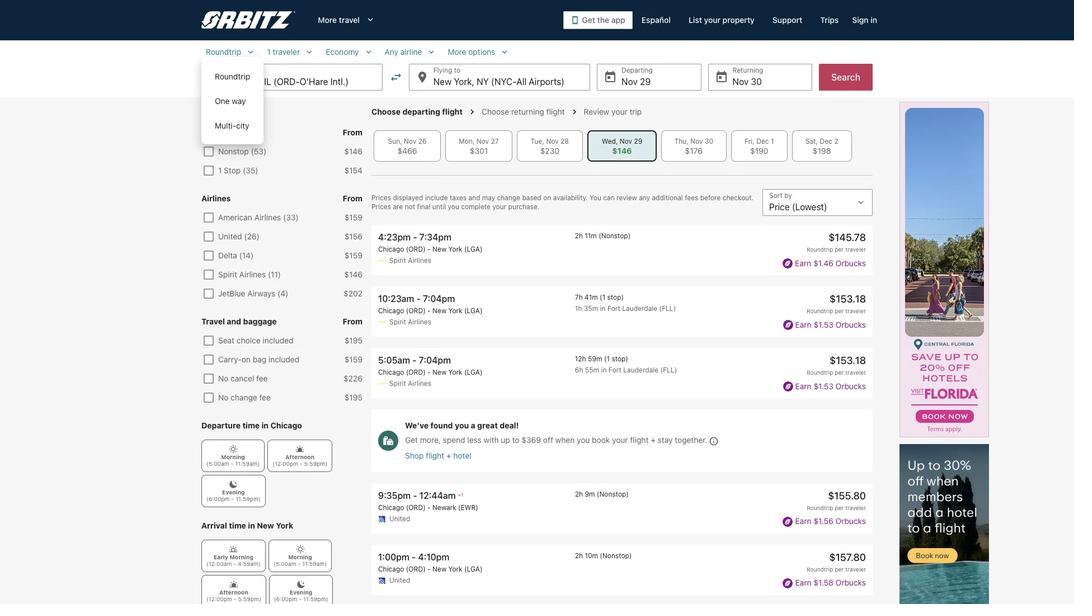 Task type: describe. For each thing, give the bounding box(es) containing it.
$159 for carry-on bag included
[[345, 355, 363, 364]]

tue,
[[531, 137, 545, 146]]

1 vertical spatial (6:00pm
[[274, 596, 297, 603]]

1 vertical spatial change
[[231, 393, 257, 402]]

0 vertical spatial (6:00pm
[[206, 496, 230, 503]]

spirit airlines for 10:23am
[[389, 318, 431, 326]]

change inside prices displayed include taxes and may change based on availability. you can review any additional fees before checkout. prices are not final until you complete your purchase.
[[497, 194, 521, 202]]

1:00pm
[[378, 552, 410, 562]]

we've found you a great deal!
[[405, 421, 519, 431]]

list your property link
[[680, 10, 764, 30]]

your right book
[[612, 436, 628, 445]]

travel
[[201, 317, 225, 326]]

departure
[[201, 421, 241, 430]]

1 horizontal spatial evening
[[290, 589, 312, 596]]

filter
[[201, 102, 226, 114]]

0 vertical spatial morning 5:00am through 11:59am element
[[201, 440, 265, 472]]

(ord) for 4:23pm
[[406, 245, 426, 254]]

airlines down 5:05am - 7:04pm chicago (ord) - new york (lga) on the bottom left of page
[[408, 380, 431, 388]]

2h for $155.80
[[575, 490, 583, 498]]

traveler for 5:05am - 7:04pm
[[846, 370, 866, 376]]

nonstop
[[218, 147, 249, 156]]

(ord) for 10:23am
[[406, 307, 426, 315]]

1 horizontal spatial morning 5:00am through 11:59am element
[[269, 540, 332, 572]]

ny
[[477, 77, 489, 87]]

earn $1.58 orbucks
[[795, 578, 866, 588]]

traveler inside $155.80 roundtrip per traveler
[[846, 505, 866, 511]]

1 vertical spatial included
[[269, 355, 299, 364]]

trips
[[821, 15, 839, 25]]

earn $1.53 orbucks for 10:23am - 7:04pm
[[796, 320, 866, 329]]

nonstop (53)
[[218, 147, 266, 156]]

get the app link
[[564, 11, 633, 29]]

choice
[[237, 336, 261, 345]]

shop flight + hotel
[[405, 451, 472, 460]]

carry-on bag included
[[218, 355, 299, 364]]

4:23pm - 7:34pm chicago (ord) - new york (lga)
[[378, 232, 483, 254]]

new for 10:23am - 7:04pm
[[433, 307, 447, 315]]

$155.80
[[828, 490, 866, 502]]

nov for $176
[[691, 137, 703, 146]]

in inside 7h 41m (1 stop) 1h 35m in fort lauderdale (fll)
[[600, 305, 606, 313]]

your right list at the right of page
[[704, 15, 721, 25]]

$146 inside wed, nov 29 $146
[[612, 146, 632, 156]]

7h 41m (1 stop) 1h 35m in fort lauderdale (fll)
[[575, 293, 676, 313]]

(fll) for 5:05am - 7:04pm
[[661, 366, 677, 375]]

york for 1:00pm - 4:10pm
[[449, 565, 463, 574]]

1 vertical spatial (12:00pm
[[206, 596, 232, 603]]

sun, nov 26 $466
[[388, 137, 427, 156]]

york,
[[454, 77, 474, 87]]

small image for traveler
[[305, 47, 315, 57]]

airlines left (33)
[[254, 213, 281, 222]]

(lga) for 1:00pm - 4:10pm
[[464, 565, 483, 574]]

your left trip
[[612, 107, 628, 116]]

fort for 10:23am - 7:04pm
[[608, 305, 621, 313]]

airlines down 4:23pm - 7:34pm chicago (ord) - new york (lga)
[[408, 256, 431, 265]]

4 orbucks from the top
[[836, 517, 866, 526]]

loyalty logo image for 4:23pm - 7:34pm
[[783, 259, 793, 269]]

1 for 1 traveler
[[267, 47, 271, 57]]

chicago (ord) - newark (ewr)
[[378, 504, 478, 512]]

0 vertical spatial afternoon 12:00pm through 5:59pm element
[[268, 440, 332, 472]]

delta (14)
[[218, 251, 254, 260]]

review
[[584, 107, 610, 116]]

small image for options
[[500, 47, 510, 57]]

traveler for 1:00pm - 4:10pm
[[846, 566, 866, 573]]

(ord) for 5:05am
[[406, 368, 426, 377]]

0 vertical spatial evening
[[222, 489, 245, 496]]

airports)
[[529, 77, 565, 87]]

and inside prices displayed include taxes and may change based on availability. you can review any additional fees before checkout. prices are not final until you complete your purchase.
[[469, 194, 480, 202]]

5:05am - 7:04pm chicago (ord) - new york (lga)
[[378, 356, 483, 377]]

0 vertical spatial 5:59pm)
[[304, 461, 327, 467]]

in down no change fee
[[262, 421, 269, 430]]

xsmall image for top morning 5:00am through 11:59am element
[[229, 445, 238, 454]]

more options
[[448, 47, 495, 57]]

any
[[385, 47, 398, 57]]

(nonstop) for $157.80
[[600, 552, 632, 560]]

1 vertical spatial 11:59am)
[[302, 561, 327, 567]]

new for 1:00pm - 4:10pm
[[433, 565, 447, 574]]

airways
[[247, 289, 275, 298]]

york for 4:23pm - 7:34pm
[[449, 245, 463, 254]]

fri,
[[745, 137, 755, 146]]

1 prices from the top
[[372, 194, 391, 202]]

per for 4:23pm - 7:34pm
[[835, 246, 844, 253]]

no cancel fee
[[218, 374, 268, 383]]

property
[[723, 15, 755, 25]]

nov 30 button
[[708, 64, 813, 91]]

0 horizontal spatial +
[[447, 451, 451, 460]]

$146 for nonstop (53)
[[344, 147, 363, 156]]

chicago for 1:00pm
[[378, 565, 404, 574]]

4:59am)
[[238, 561, 261, 567]]

less
[[467, 436, 482, 445]]

chicago, il (ord-o'hare intl.) button
[[201, 64, 383, 91]]

info_outline image
[[710, 437, 718, 446]]

your inside prices displayed include taxes and may change based on availability. you can review any additional fees before checkout. prices are not final until you complete your purchase.
[[493, 203, 507, 211]]

$145.78 roundtrip per traveler
[[807, 232, 866, 253]]

12h
[[575, 355, 586, 363]]

$466
[[398, 146, 417, 156]]

9:35pm - 12:44am +1
[[378, 491, 463, 501]]

before
[[700, 194, 721, 202]]

$159 for american airlines (33)
[[345, 213, 363, 222]]

(4)
[[278, 289, 288, 298]]

list
[[689, 15, 702, 25]]

all
[[517, 77, 527, 87]]

1 vertical spatial (5:00am
[[274, 561, 296, 567]]

0 horizontal spatial afternoon 12:00pm through 5:59pm element
[[201, 575, 266, 604]]

orbucks for 4:23pm - 7:34pm
[[836, 258, 866, 268]]

30 inside "thu, nov 30 $176"
[[705, 137, 713, 146]]

$301
[[470, 146, 488, 156]]

step 1 of 3. choose departing flight. current page, choose departing flight element
[[372, 107, 482, 117]]

(lga) for 5:05am - 7:04pm
[[464, 368, 483, 377]]

new for 4:23pm - 7:34pm
[[433, 245, 447, 254]]

one way
[[215, 96, 246, 106]]

$1.46
[[814, 258, 834, 268]]

up
[[501, 436, 510, 445]]

0 horizontal spatial afternoon
[[219, 589, 248, 596]]

27
[[491, 137, 499, 146]]

spirit for 5:05am
[[389, 380, 406, 388]]

airline
[[401, 47, 422, 57]]

hotel
[[454, 451, 472, 460]]

more travel button
[[309, 10, 384, 30]]

list your property
[[689, 15, 755, 25]]

(ord) for 1:00pm
[[406, 565, 426, 574]]

sign
[[852, 15, 869, 25]]

xsmall image for the topmost afternoon 12:00pm through 5:59pm element
[[296, 445, 305, 454]]

you inside prices displayed include taxes and may change based on availability. you can review any additional fees before checkout. prices are not final until you complete your purchase.
[[448, 203, 459, 211]]

12h 59m (1 stop) 6h 55m in fort lauderdale (fll)
[[575, 355, 677, 375]]

0 horizontal spatial 5:59pm)
[[238, 596, 261, 603]]

xsmall image for right morning 5:00am through 11:59am element
[[296, 545, 305, 554]]

0 vertical spatial included
[[263, 336, 294, 345]]

$195 for seat choice included
[[345, 336, 363, 345]]

0 horizontal spatial on
[[242, 355, 251, 364]]

morning right 4:59am)
[[288, 554, 312, 561]]

2h for $145.78
[[575, 232, 583, 240]]

roundtrip for loyalty logo for 10:23am - 7:04pm
[[807, 308, 834, 315]]

41m
[[585, 293, 598, 302]]

(26)
[[244, 232, 260, 241]]

chicago down 9:35pm
[[378, 504, 404, 512]]

united for $155.80
[[389, 515, 410, 523]]

airlines down 10:23am - 7:04pm chicago (ord) - new york (lga)
[[408, 318, 431, 326]]

seat
[[218, 336, 235, 345]]

$155.80 roundtrip per traveler
[[807, 490, 866, 511]]

xsmall image for (12:00pm
[[229, 580, 238, 589]]

4:23pm
[[378, 232, 411, 242]]

way
[[232, 96, 246, 106]]

evening (6:00pm - 11:59pm) for xsmall icon inside the evening 6:00pm through 11:59pm element
[[274, 589, 328, 603]]

review
[[617, 194, 637, 202]]

$202
[[344, 289, 363, 298]]

any
[[639, 194, 650, 202]]

stop) for 5:05am - 7:04pm
[[612, 355, 628, 363]]

medium image
[[364, 15, 375, 26]]

additional
[[652, 194, 683, 202]]

7:04pm for 5:05am - 7:04pm
[[419, 356, 451, 366]]

1 horizontal spatial evening 6:00pm through 11:59pm element
[[269, 575, 333, 604]]

afternoon (12:00pm - 5:59pm) for xsmall image within the afternoon 12:00pm through 5:59pm element
[[273, 454, 327, 467]]

tab list containing $466
[[372, 130, 873, 162]]

earn $1.56 orbucks
[[795, 517, 866, 526]]

loyalty logo image for 5:05am - 7:04pm
[[783, 382, 793, 392]]

time for departure
[[243, 421, 260, 430]]

loyalty logo image for 1:00pm - 4:10pm
[[783, 579, 793, 589]]

0 horizontal spatial 11:59pm)
[[236, 496, 261, 503]]

spirit for 4:23pm
[[389, 256, 406, 265]]

more,
[[420, 436, 441, 445]]

sign in
[[852, 15, 877, 25]]

small image for roundtrip
[[246, 47, 256, 57]]

chicago for 10:23am
[[378, 307, 404, 315]]

earn for 10:23am - 7:04pm
[[796, 320, 812, 329]]

get the app
[[582, 15, 626, 25]]

1 for 1 stop (35)
[[218, 166, 222, 175]]

nov for $301
[[477, 137, 489, 146]]

are
[[393, 203, 403, 211]]

can
[[603, 194, 615, 202]]

filter by
[[201, 102, 240, 114]]

small image for economy
[[363, 47, 374, 57]]

roundtrip button
[[201, 47, 260, 57]]

0 vertical spatial afternoon
[[286, 454, 315, 461]]

travel and baggage
[[201, 317, 277, 326]]

multi-city
[[215, 121, 249, 130]]

get for get the app
[[582, 15, 595, 25]]

nov for $466
[[404, 137, 417, 146]]

stop) for 10:23am - 7:04pm
[[607, 293, 624, 302]]

wed, nov 29 $146
[[602, 137, 643, 156]]

roundtrip for fourth loyalty logo from the top of the page
[[807, 505, 834, 511]]

1 vertical spatial and
[[227, 317, 241, 326]]

2 vertical spatial you
[[577, 436, 590, 445]]

the
[[597, 15, 610, 25]]

none search field containing search
[[201, 47, 873, 144]]

seat choice included
[[218, 336, 294, 345]]

29 inside wed, nov 29 $146
[[634, 137, 643, 146]]

12:44am
[[420, 491, 456, 501]]

in up early morning 12:00am through 4:59am "element"
[[248, 521, 255, 531]]

chicago for 5:05am
[[378, 368, 404, 377]]

0 vertical spatial united
[[218, 232, 242, 241]]

$1.58
[[814, 578, 834, 588]]



Task type: vqa. For each thing, say whether or not it's contained in the screenshot.


Task type: locate. For each thing, give the bounding box(es) containing it.
0 vertical spatial (fll)
[[660, 305, 676, 313]]

morning (5:00am - 11:59am) right 4:59am)
[[274, 554, 327, 567]]

early morning (12:00am - 4:59am)
[[206, 554, 261, 567]]

a
[[471, 421, 476, 431]]

7h
[[575, 293, 583, 302]]

roundtrip for 5:05am - 7:04pm loyalty logo
[[807, 370, 834, 376]]

spirit down 4:23pm
[[389, 256, 406, 265]]

multi-city link
[[201, 113, 264, 138]]

your down the may
[[493, 203, 507, 211]]

final
[[417, 203, 431, 211]]

1 left stop
[[218, 166, 222, 175]]

(fll)
[[660, 305, 676, 313], [661, 366, 677, 375]]

(fll) inside 7h 41m (1 stop) 1h 35m in fort lauderdale (fll)
[[660, 305, 676, 313]]

checkout.
[[723, 194, 754, 202]]

loyalty logo image
[[783, 259, 793, 269], [783, 320, 793, 330], [783, 382, 793, 392], [783, 517, 793, 527], [783, 579, 793, 589]]

3 from from the top
[[343, 317, 363, 326]]

0 vertical spatial no
[[218, 374, 229, 383]]

info_outline image
[[709, 436, 719, 446]]

1 vertical spatial spirit airlines
[[389, 318, 431, 326]]

evening (6:00pm - 11:59pm) for xsmall image in the evening 6:00pm through 11:59pm element
[[206, 489, 261, 503]]

chicago down 10:23am
[[378, 307, 404, 315]]

menu
[[201, 64, 264, 138]]

4:10pm
[[418, 552, 450, 562]]

(nonstop) right 10m on the right bottom of page
[[600, 552, 632, 560]]

1 earn from the top
[[795, 258, 812, 268]]

to
[[512, 436, 520, 445]]

airlines up 'jetblue airways (4)'
[[239, 270, 266, 279]]

2 small image from the left
[[500, 47, 510, 57]]

morning (5:00am - 11:59am) down departure
[[206, 454, 260, 467]]

2 loyalty logo image from the top
[[783, 320, 793, 330]]

+ left stay
[[651, 436, 656, 445]]

download the app button image
[[573, 16, 578, 24]]

29 inside button
[[640, 77, 651, 87]]

lauderdale for 5:05am - 7:04pm
[[624, 366, 659, 375]]

stop
[[224, 166, 241, 175]]

earn for 1:00pm - 4:10pm
[[795, 578, 812, 588]]

no down the no cancel fee
[[218, 393, 229, 402]]

list containing $145.78
[[372, 225, 873, 604]]

(12:00pm down (12:00am
[[206, 596, 232, 603]]

xsmall image inside afternoon 12:00pm through 5:59pm element
[[229, 580, 238, 589]]

1 horizontal spatial afternoon
[[286, 454, 315, 461]]

1 horizontal spatial 5:59pm)
[[304, 461, 327, 467]]

step 2 of 3. choose returning flight, choose returning flight element
[[482, 107, 584, 117]]

1 horizontal spatial (6:00pm
[[274, 596, 297, 603]]

list
[[372, 225, 873, 604]]

get for get more, spend less with up to $369 off when you book your flight + stay together.
[[405, 436, 418, 445]]

1 vertical spatial evening (6:00pm - 11:59pm)
[[274, 589, 328, 603]]

on right based
[[544, 194, 551, 202]]

0 horizontal spatial evening 6:00pm through 11:59pm element
[[201, 475, 266, 508]]

flight inside shop flight + hotel link
[[426, 451, 444, 460]]

1 $1.53 from the top
[[814, 320, 834, 329]]

evening 6:00pm through 11:59pm element
[[201, 475, 266, 508], [269, 575, 333, 604]]

xsmall image for left evening 6:00pm through 11:59pm element
[[229, 480, 238, 489]]

1 (lga) from the top
[[464, 245, 483, 254]]

xsmall image for (6:00pm
[[297, 580, 306, 589]]

1 horizontal spatial on
[[544, 194, 551, 202]]

lauderdale inside 12h 59m (1 stop) 6h 55m in fort lauderdale (fll)
[[624, 366, 659, 375]]

3 spirit airlines from the top
[[389, 380, 431, 388]]

nov for $146
[[620, 137, 632, 146]]

in inside 12h 59m (1 stop) 6h 55m in fort lauderdale (fll)
[[601, 366, 607, 375]]

0 horizontal spatial choose
[[372, 107, 401, 116]]

you left a on the left bottom of page
[[455, 421, 469, 431]]

orbucks for 1:00pm - 4:10pm
[[836, 578, 866, 588]]

1 xsmall image from the left
[[229, 580, 238, 589]]

0 horizontal spatial morning (5:00am - 11:59am)
[[206, 454, 260, 467]]

0 horizontal spatial evening (6:00pm - 11:59pm)
[[206, 489, 261, 503]]

0 vertical spatial 29
[[640, 77, 651, 87]]

united
[[218, 232, 242, 241], [389, 515, 410, 523], [389, 576, 410, 585]]

2h left 10m on the right bottom of page
[[575, 552, 583, 560]]

1 small image from the left
[[305, 47, 315, 57]]

1 inside button
[[267, 47, 271, 57]]

(nonstop) right 11m
[[599, 232, 631, 240]]

roundtrip inside $155.80 roundtrip per traveler
[[807, 505, 834, 511]]

4 (lga) from the top
[[464, 565, 483, 574]]

0 vertical spatial spirit airlines
[[389, 256, 431, 265]]

1 horizontal spatial xsmall image
[[297, 580, 306, 589]]

$159 up $226
[[345, 355, 363, 364]]

1 vertical spatial $153.18 roundtrip per traveler
[[807, 355, 866, 376]]

3 loyalty logo image from the top
[[783, 382, 793, 392]]

intl.)
[[331, 77, 349, 87]]

per for 10:23am - 7:04pm
[[835, 308, 844, 315]]

download the app button image
[[571, 16, 580, 25]]

1 vertical spatial united
[[389, 515, 410, 523]]

included down the baggage
[[263, 336, 294, 345]]

7:04pm inside 5:05am - 7:04pm chicago (ord) - new york (lga)
[[419, 356, 451, 366]]

nov inside mon, nov 27 $301
[[477, 137, 489, 146]]

2 earn from the top
[[796, 320, 812, 329]]

1 vertical spatial morning (5:00am - 11:59am)
[[274, 554, 327, 567]]

0 vertical spatial lauderdale
[[622, 305, 658, 313]]

(ord) inside 4:23pm - 7:34pm chicago (ord) - new york (lga)
[[406, 245, 426, 254]]

chicago down 5:05am
[[378, 368, 404, 377]]

1 horizontal spatial 1
[[267, 47, 271, 57]]

4 per from the top
[[835, 505, 844, 511]]

per for 1:00pm - 4:10pm
[[835, 566, 844, 573]]

earn $1.53 orbucks for 5:05am - 7:04pm
[[796, 382, 866, 391]]

dec for $198
[[820, 137, 833, 146]]

1 horizontal spatial (12:00pm
[[273, 461, 298, 467]]

1 vertical spatial (nonstop)
[[597, 490, 629, 498]]

tab list
[[372, 130, 873, 162]]

loyalty logo image for 10:23am - 7:04pm
[[783, 320, 793, 330]]

2 from from the top
[[343, 194, 363, 203]]

(1 inside 12h 59m (1 stop) 6h 55m in fort lauderdale (fll)
[[604, 355, 610, 363]]

(nonstop) for $155.80
[[597, 490, 629, 498]]

morning right early at the left bottom
[[230, 554, 253, 561]]

$145.78
[[829, 232, 866, 243]]

2 $153.18 roundtrip per traveler from the top
[[807, 355, 866, 376]]

0 horizontal spatial xsmall image
[[229, 580, 238, 589]]

departure time in chicago
[[201, 421, 302, 430]]

prices left displayed
[[372, 194, 391, 202]]

5 loyalty logo image from the top
[[783, 579, 793, 589]]

fee for no change fee
[[259, 393, 271, 402]]

2 vertical spatial spirit airlines
[[389, 380, 431, 388]]

new inside 5:05am - 7:04pm chicago (ord) - new york (lga)
[[433, 368, 447, 377]]

(1 inside 7h 41m (1 stop) 1h 35m in fort lauderdale (fll)
[[600, 293, 606, 302]]

0 vertical spatial from
[[343, 128, 363, 137]]

1 small image from the left
[[246, 47, 256, 57]]

united down "1:00pm"
[[389, 576, 410, 585]]

0 vertical spatial and
[[469, 194, 480, 202]]

in right sign
[[871, 15, 877, 25]]

you left book
[[577, 436, 590, 445]]

0 vertical spatial time
[[243, 421, 260, 430]]

fort inside 12h 59m (1 stop) 6h 55m in fort lauderdale (fll)
[[609, 366, 622, 375]]

flight right 'departing' on the top of the page
[[442, 107, 463, 116]]

fort inside 7h 41m (1 stop) 1h 35m in fort lauderdale (fll)
[[608, 305, 621, 313]]

(lga) inside 5:05am - 7:04pm chicago (ord) - new york (lga)
[[464, 368, 483, 377]]

0 vertical spatial evening 6:00pm through 11:59pm element
[[201, 475, 266, 508]]

nov 29
[[622, 77, 651, 87]]

chicago inside 10:23am - 7:04pm chicago (ord) - new york (lga)
[[378, 307, 404, 315]]

from down $202
[[343, 317, 363, 326]]

(1 right "41m"
[[600, 293, 606, 302]]

(1 right 59m
[[604, 355, 610, 363]]

based
[[522, 194, 542, 202]]

3 orbucks from the top
[[836, 382, 866, 391]]

roundtrip for loyalty logo corresponding to 4:23pm - 7:34pm
[[807, 246, 834, 253]]

departing
[[403, 107, 440, 116]]

fort right 35m
[[608, 305, 621, 313]]

(nonstop) right 9m
[[597, 490, 629, 498]]

35m
[[584, 305, 598, 313]]

nov inside sun, nov 26 $466
[[404, 137, 417, 146]]

traveler inside $145.78 roundtrip per traveler
[[846, 246, 866, 253]]

(lga) inside 1:00pm - 4:10pm chicago (ord) - new york (lga)
[[464, 565, 483, 574]]

1 horizontal spatial 11:59pm)
[[303, 596, 328, 603]]

0 vertical spatial earn $1.53 orbucks
[[796, 320, 866, 329]]

1 horizontal spatial more
[[448, 47, 466, 57]]

$146 for spirit airlines (11)
[[344, 270, 363, 279]]

3 per from the top
[[835, 370, 844, 376]]

(14)
[[239, 251, 254, 260]]

any airline button
[[380, 47, 441, 57]]

newark
[[433, 504, 456, 512]]

more inside button
[[448, 47, 466, 57]]

2 spirit airlines from the top
[[389, 318, 431, 326]]

sat, dec 2 $198
[[806, 137, 839, 156]]

chicago inside 4:23pm - 7:34pm chicago (ord) - new york (lga)
[[378, 245, 404, 254]]

stop) right 59m
[[612, 355, 628, 363]]

included right bag
[[269, 355, 299, 364]]

in right the 55m
[[601, 366, 607, 375]]

1 vertical spatial 30
[[705, 137, 713, 146]]

chicago for 4:23pm
[[378, 245, 404, 254]]

0 horizontal spatial small image
[[305, 47, 315, 57]]

(ewr)
[[458, 504, 478, 512]]

0 vertical spatial change
[[497, 194, 521, 202]]

dec left 2
[[820, 137, 833, 146]]

1 horizontal spatial 30
[[751, 77, 762, 87]]

from down '$154'
[[343, 194, 363, 203]]

1 from from the top
[[343, 128, 363, 137]]

earn
[[795, 258, 812, 268], [796, 320, 812, 329], [796, 382, 812, 391], [795, 517, 812, 526], [795, 578, 812, 588]]

$195 for no change fee
[[345, 393, 363, 402]]

3 earn from the top
[[796, 382, 812, 391]]

1 vertical spatial no
[[218, 393, 229, 402]]

xsmall image inside evening 6:00pm through 11:59pm element
[[229, 480, 238, 489]]

(1 for 5:05am - 7:04pm
[[604, 355, 610, 363]]

(12:00pm down departure time in chicago
[[273, 461, 298, 467]]

stop) inside 7h 41m (1 stop) 1h 35m in fort lauderdale (fll)
[[607, 293, 624, 302]]

1 orbucks from the top
[[836, 258, 866, 268]]

0 vertical spatial 11:59am)
[[235, 461, 260, 467]]

(ord) inside 5:05am - 7:04pm chicago (ord) - new york (lga)
[[406, 368, 426, 377]]

roundtrip for loyalty logo associated with 1:00pm - 4:10pm
[[807, 566, 834, 573]]

trips link
[[812, 10, 848, 30]]

(lga) for 10:23am - 7:04pm
[[464, 307, 483, 315]]

fri, dec 1 $190
[[745, 137, 774, 156]]

2 small image from the left
[[363, 47, 374, 57]]

55m
[[585, 366, 599, 375]]

4 earn from the top
[[795, 517, 812, 526]]

59m
[[588, 355, 602, 363]]

orbucks for 10:23am - 7:04pm
[[836, 320, 866, 329]]

1 per from the top
[[835, 246, 844, 253]]

1 horizontal spatial +
[[651, 436, 656, 445]]

$159 down $156 in the top of the page
[[345, 251, 363, 260]]

0 horizontal spatial small image
[[246, 47, 256, 57]]

new york, ny (nyc-all airports)
[[434, 77, 565, 87]]

xsmall image inside evening 6:00pm through 11:59pm element
[[297, 580, 306, 589]]

more for more options
[[448, 47, 466, 57]]

2 vertical spatial 1
[[218, 166, 222, 175]]

None search field
[[201, 47, 873, 144]]

7:04pm inside 10:23am - 7:04pm chicago (ord) - new york (lga)
[[423, 294, 455, 304]]

29 up trip
[[640, 77, 651, 87]]

small image right the 1 traveler
[[305, 47, 315, 57]]

on
[[544, 194, 551, 202], [242, 355, 251, 364]]

stop) inside 12h 59m (1 stop) 6h 55m in fort lauderdale (fll)
[[612, 355, 628, 363]]

1 right fri,
[[771, 137, 774, 146]]

stop)
[[607, 293, 624, 302], [612, 355, 628, 363]]

new york, ny (nyc-all airports) button
[[409, 64, 590, 91]]

1:00pm - 4:10pm chicago (ord) - new york (lga)
[[378, 552, 483, 574]]

0 vertical spatial $153.18 roundtrip per traveler
[[807, 293, 866, 315]]

spirit airlines down 5:05am - 7:04pm chicago (ord) - new york (lga) on the bottom left of page
[[389, 380, 431, 388]]

lauderdale inside 7h 41m (1 stop) 1h 35m in fort lauderdale (fll)
[[622, 305, 658, 313]]

new inside new york, ny (nyc-all airports) "dropdown button"
[[434, 77, 452, 87]]

3 (ord) from the top
[[406, 368, 426, 377]]

chicago
[[378, 245, 404, 254], [378, 307, 404, 315], [378, 368, 404, 377], [271, 421, 302, 430], [378, 504, 404, 512], [378, 565, 404, 574]]

morning 5:00am through 11:59am element down departure
[[201, 440, 265, 472]]

1 horizontal spatial (5:00am
[[274, 561, 296, 567]]

2 vertical spatial united
[[389, 576, 410, 585]]

spirit airlines for 5:05am
[[389, 380, 431, 388]]

roundtrip inside $157.80 roundtrip per traveler
[[807, 566, 834, 573]]

spirit
[[389, 256, 406, 265], [218, 270, 237, 279], [389, 318, 406, 326], [389, 380, 406, 388]]

0 horizontal spatial (12:00pm
[[206, 596, 232, 603]]

(ord) down the 9:35pm - 12:44am +1
[[406, 504, 426, 512]]

(5:00am down departure
[[206, 461, 229, 467]]

morning inside the early morning (12:00am - 4:59am)
[[230, 554, 253, 561]]

$146 up '$154'
[[344, 147, 363, 156]]

sign in button
[[848, 10, 882, 30]]

1 vertical spatial earn $1.53 orbucks
[[796, 382, 866, 391]]

2h
[[575, 232, 583, 240], [575, 490, 583, 498], [575, 552, 583, 560]]

afternoon 12:00pm through 5:59pm element
[[268, 440, 332, 472], [201, 575, 266, 604]]

0 vertical spatial more
[[318, 15, 337, 25]]

1 horizontal spatial 11:59am)
[[302, 561, 327, 567]]

0 vertical spatial you
[[448, 203, 459, 211]]

per inside $155.80 roundtrip per traveler
[[835, 505, 844, 511]]

spirit airlines for 4:23pm
[[389, 256, 431, 265]]

arrival
[[201, 521, 227, 531]]

(ord) down 4:10pm
[[406, 565, 426, 574]]

2 no from the top
[[218, 393, 229, 402]]

roundtrip inside $145.78 roundtrip per traveler
[[807, 246, 834, 253]]

2 (lga) from the top
[[464, 307, 483, 315]]

(11)
[[268, 270, 281, 279]]

5 per from the top
[[835, 566, 844, 573]]

flight right "returning"
[[546, 107, 565, 116]]

1 horizontal spatial change
[[497, 194, 521, 202]]

thu, nov 30 $176
[[675, 137, 713, 156]]

get down 'we've'
[[405, 436, 418, 445]]

1 vertical spatial (fll)
[[661, 366, 677, 375]]

1 spirit airlines from the top
[[389, 256, 431, 265]]

-
[[413, 232, 417, 242], [428, 245, 431, 254], [417, 294, 421, 304], [428, 307, 431, 315], [413, 356, 417, 366], [428, 368, 431, 377], [231, 461, 234, 467], [300, 461, 303, 467], [413, 491, 417, 501], [231, 496, 234, 503], [428, 504, 431, 512], [412, 552, 416, 562], [233, 561, 236, 567], [298, 561, 301, 567], [428, 565, 431, 574], [234, 596, 236, 603], [299, 596, 302, 603]]

1 vertical spatial afternoon (12:00pm - 5:59pm)
[[206, 589, 261, 603]]

xsmall image inside early morning 12:00am through 4:59am "element"
[[229, 545, 238, 554]]

2 orbucks from the top
[[836, 320, 866, 329]]

morning down departure
[[221, 454, 245, 461]]

york inside 4:23pm - 7:34pm chicago (ord) - new york (lga)
[[449, 245, 463, 254]]

prices displayed include taxes and may change based on availability. you can review any additional fees before checkout. prices are not final until you complete your purchase.
[[372, 194, 754, 211]]

dec inside "sat, dec 2 $198"
[[820, 137, 833, 146]]

3 $159 from the top
[[345, 355, 363, 364]]

search button
[[819, 64, 873, 91]]

1 vertical spatial you
[[455, 421, 469, 431]]

nov inside wed, nov 29 $146
[[620, 137, 632, 146]]

(53)
[[251, 147, 266, 156]]

$146 up $202
[[344, 270, 363, 279]]

2 $153.18 from the top
[[830, 355, 866, 367]]

5 (ord) from the top
[[406, 565, 426, 574]]

more travel
[[318, 15, 360, 25]]

5 earn from the top
[[795, 578, 812, 588]]

1 earn $1.53 orbucks from the top
[[796, 320, 866, 329]]

great
[[477, 421, 498, 431]]

returning
[[511, 107, 544, 116]]

tue, nov 28 $230
[[531, 137, 569, 156]]

il
[[264, 77, 271, 87]]

1 no from the top
[[218, 374, 229, 383]]

$153.18 for 10:23am - 7:04pm
[[830, 293, 866, 305]]

4 loyalty logo image from the top
[[783, 517, 793, 527]]

traveler inside 1 traveler button
[[273, 47, 300, 57]]

(nyc-
[[491, 77, 517, 87]]

1 up il
[[267, 47, 271, 57]]

7:04pm for 10:23am - 7:04pm
[[423, 294, 455, 304]]

1 vertical spatial morning 5:00am through 11:59am element
[[269, 540, 332, 572]]

(fll) for 10:23am - 7:04pm
[[660, 305, 676, 313]]

no change fee
[[218, 393, 271, 402]]

morning 5:00am through 11:59am element right 4:59am)
[[269, 540, 332, 572]]

$153.18 for 5:05am - 7:04pm
[[830, 355, 866, 367]]

0 vertical spatial $153.18
[[830, 293, 866, 305]]

with
[[484, 436, 499, 445]]

1 vertical spatial 5:59pm)
[[238, 596, 261, 603]]

lauderdale for 10:23am - 7:04pm
[[622, 305, 658, 313]]

chicago for departure
[[271, 421, 302, 430]]

no left cancel on the left
[[218, 374, 229, 383]]

new inside 1:00pm - 4:10pm chicago (ord) - new york (lga)
[[433, 565, 447, 574]]

2 vertical spatial $159
[[345, 355, 363, 364]]

$1.53 for 10:23am - 7:04pm
[[814, 320, 834, 329]]

2 per from the top
[[835, 308, 844, 315]]

1 $153.18 from the top
[[830, 293, 866, 305]]

2 dec from the left
[[820, 137, 833, 146]]

0 vertical spatial afternoon (12:00pm - 5:59pm)
[[273, 454, 327, 467]]

1 2h from the top
[[575, 232, 583, 240]]

stop) right "41m"
[[607, 293, 624, 302]]

2 $195 from the top
[[345, 393, 363, 402]]

2 $1.53 from the top
[[814, 382, 834, 391]]

$153.18 roundtrip per traveler for 10:23am - 7:04pm
[[807, 293, 866, 315]]

united for $157.80
[[389, 576, 410, 585]]

$153.18 roundtrip per traveler for 5:05am - 7:04pm
[[807, 355, 866, 376]]

multi-
[[215, 121, 236, 130]]

evening
[[222, 489, 245, 496], [290, 589, 312, 596]]

small image
[[246, 47, 256, 57], [363, 47, 374, 57], [427, 47, 437, 57]]

small image up the roundtrip link
[[246, 47, 256, 57]]

10:23am - 7:04pm chicago (ord) - new york (lga)
[[378, 294, 483, 315]]

any airline
[[385, 47, 422, 57]]

1 vertical spatial get
[[405, 436, 418, 445]]

when
[[556, 436, 575, 445]]

sat,
[[806, 137, 818, 146]]

7:04pm right 5:05am
[[419, 356, 451, 366]]

more for more travel
[[318, 15, 337, 25]]

$153.18
[[830, 293, 866, 305], [830, 355, 866, 367]]

(fll) inside 12h 59m (1 stop) 6h 55m in fort lauderdale (fll)
[[661, 366, 677, 375]]

dec up $190
[[757, 137, 769, 146]]

flight down more,
[[426, 451, 444, 460]]

3 2h from the top
[[575, 552, 583, 560]]

$159
[[345, 213, 363, 222], [345, 251, 363, 260], [345, 355, 363, 364]]

and up complete
[[469, 194, 480, 202]]

bag
[[253, 355, 266, 364]]

2 2h from the top
[[575, 490, 583, 498]]

0 vertical spatial prices
[[372, 194, 391, 202]]

spirit down delta
[[218, 270, 237, 279]]

morning (5:00am - 11:59am) for right morning 5:00am through 11:59am element
[[274, 554, 327, 567]]

+ left hotel
[[447, 451, 451, 460]]

(12:00am
[[206, 561, 232, 567]]

new inside 4:23pm - 7:34pm chicago (ord) - new york (lga)
[[433, 245, 447, 254]]

1 inside fri, dec 1 $190
[[771, 137, 774, 146]]

2h for $157.80
[[575, 552, 583, 560]]

1 horizontal spatial afternoon 12:00pm through 5:59pm element
[[268, 440, 332, 472]]

1 vertical spatial $159
[[345, 251, 363, 260]]

1 vertical spatial $1.53
[[814, 382, 834, 391]]

spirit down 5:05am
[[389, 380, 406, 388]]

$1.56
[[814, 517, 834, 526]]

fee down the no cancel fee
[[259, 393, 271, 402]]

and
[[469, 194, 480, 202], [227, 317, 241, 326]]

american
[[218, 213, 252, 222]]

2 (ord) from the top
[[406, 307, 426, 315]]

spirit down 10:23am
[[389, 318, 406, 326]]

orbucks for 5:05am - 7:04pm
[[836, 382, 866, 391]]

0 horizontal spatial more
[[318, 15, 337, 25]]

$230
[[540, 146, 560, 156]]

xsmall image for early morning 12:00am through 4:59am "element"
[[229, 545, 238, 554]]

from for $159
[[343, 194, 363, 203]]

2 choose from the left
[[482, 107, 509, 116]]

lauderdale right 35m
[[622, 305, 658, 313]]

small image left any
[[363, 47, 374, 57]]

0 vertical spatial get
[[582, 15, 595, 25]]

2 horizontal spatial small image
[[427, 47, 437, 57]]

in right 35m
[[600, 305, 606, 313]]

1 horizontal spatial choose
[[482, 107, 509, 116]]

0 vertical spatial $1.53
[[814, 320, 834, 329]]

you down taxes
[[448, 203, 459, 211]]

2 horizontal spatial 1
[[771, 137, 774, 146]]

orbitz logo image
[[201, 11, 296, 29]]

3 small image from the left
[[427, 47, 437, 57]]

xsmall image
[[229, 580, 238, 589], [297, 580, 306, 589]]

small image
[[305, 47, 315, 57], [500, 47, 510, 57]]

york inside 5:05am - 7:04pm chicago (ord) - new york (lga)
[[449, 368, 463, 377]]

1 vertical spatial more
[[448, 47, 466, 57]]

york for 10:23am - 7:04pm
[[449, 307, 463, 315]]

change down the no cancel fee
[[231, 393, 257, 402]]

change up purchase.
[[497, 194, 521, 202]]

0 vertical spatial 1
[[267, 47, 271, 57]]

1 vertical spatial (1
[[604, 355, 610, 363]]

(5:00am right 4:59am)
[[274, 561, 296, 567]]

2h 9m (nonstop)
[[575, 490, 629, 498]]

menu containing roundtrip
[[201, 64, 264, 138]]

chicago inside 1:00pm - 4:10pm chicago (ord) - new york (lga)
[[378, 565, 404, 574]]

1 $153.18 roundtrip per traveler from the top
[[807, 293, 866, 315]]

0 vertical spatial (nonstop)
[[599, 232, 631, 240]]

dec
[[757, 137, 769, 146], [820, 137, 833, 146]]

flight up shop flight + hotel link
[[630, 436, 649, 445]]

choose up 27
[[482, 107, 509, 116]]

dec inside fri, dec 1 $190
[[757, 137, 769, 146]]

chicago inside 5:05am - 7:04pm chicago (ord) - new york (lga)
[[378, 368, 404, 377]]

- inside the early morning (12:00am - 4:59am)
[[233, 561, 236, 567]]

you
[[448, 203, 459, 211], [455, 421, 469, 431], [577, 436, 590, 445]]

early morning 12:00am through 4:59am element
[[201, 540, 266, 572]]

5 orbucks from the top
[[836, 578, 866, 588]]

1 (ord) from the top
[[406, 245, 426, 254]]

9m
[[585, 490, 595, 498]]

$159 up $156 in the top of the page
[[345, 213, 363, 222]]

1 $159 from the top
[[345, 213, 363, 222]]

0 horizontal spatial afternoon (12:00pm - 5:59pm)
[[206, 589, 261, 603]]

(ord) inside 10:23am - 7:04pm chicago (ord) - new york (lga)
[[406, 307, 426, 315]]

economy button
[[321, 47, 378, 57]]

1 vertical spatial on
[[242, 355, 251, 364]]

airlines up american on the top
[[201, 194, 231, 203]]

$154
[[345, 166, 363, 175]]

from for $195
[[343, 317, 363, 326]]

york inside 1:00pm - 4:10pm chicago (ord) - new york (lga)
[[449, 565, 463, 574]]

complete
[[461, 203, 491, 211]]

roundtrip inside button
[[206, 47, 241, 57]]

fort right the 55m
[[609, 366, 622, 375]]

small image right options
[[500, 47, 510, 57]]

nov inside "thu, nov 30 $176"
[[691, 137, 703, 146]]

29 right the wed,
[[634, 137, 643, 146]]

chicago down 4:23pm
[[378, 245, 404, 254]]

new for 5:05am - 7:04pm
[[433, 368, 447, 377]]

choose for choose departing flight
[[372, 107, 401, 116]]

(ord) down 10:23am
[[406, 307, 426, 315]]

on inside prices displayed include taxes and may change based on availability. you can review any additional fees before checkout. prices are not final until you complete your purchase.
[[544, 194, 551, 202]]

nov for $230
[[546, 137, 559, 146]]

morning (5:00am - 11:59am) for top morning 5:00am through 11:59am element
[[206, 454, 260, 467]]

0 vertical spatial fee
[[256, 374, 268, 383]]

0 vertical spatial $159
[[345, 213, 363, 222]]

(lga) inside 4:23pm - 7:34pm chicago (ord) - new york (lga)
[[464, 245, 483, 254]]

on left bag
[[242, 355, 251, 364]]

earn for 5:05am - 7:04pm
[[796, 382, 812, 391]]

traveler for 4:23pm - 7:34pm
[[846, 246, 866, 253]]

in inside dropdown button
[[871, 15, 877, 25]]

1 vertical spatial 1
[[771, 137, 774, 146]]

o'hare
[[300, 77, 328, 87]]

choose for choose returning flight
[[482, 107, 509, 116]]

30 inside button
[[751, 77, 762, 87]]

xsmall image inside afternoon 12:00pm through 5:59pm element
[[296, 445, 305, 454]]

(lga) for 4:23pm - 7:34pm
[[464, 245, 483, 254]]

traveler for 10:23am - 7:04pm
[[846, 308, 866, 315]]

time for arrival
[[229, 521, 246, 531]]

$159 for delta (14)
[[345, 251, 363, 260]]

nov inside tue, nov 28 $230
[[546, 137, 559, 146]]

$146
[[612, 146, 632, 156], [344, 147, 363, 156], [344, 270, 363, 279]]

york for 5:05am - 7:04pm
[[449, 368, 463, 377]]

united up delta
[[218, 232, 242, 241]]

(1 for 10:23am - 7:04pm
[[600, 293, 606, 302]]

0 vertical spatial +
[[651, 436, 656, 445]]

$146 down the wed,
[[612, 146, 632, 156]]

(1
[[600, 293, 606, 302], [604, 355, 610, 363]]

fort for 5:05am - 7:04pm
[[609, 366, 622, 375]]

(nonstop) for $145.78
[[599, 232, 631, 240]]

1 choose from the left
[[372, 107, 401, 116]]

(nonstop)
[[599, 232, 631, 240], [597, 490, 629, 498], [600, 552, 632, 560]]

1 vertical spatial afternoon
[[219, 589, 248, 596]]

0 vertical spatial $195
[[345, 336, 363, 345]]

4 (ord) from the top
[[406, 504, 426, 512]]

$1.53 for 5:05am - 7:04pm
[[814, 382, 834, 391]]

flight inside step 2 of 3. choose returning flight, choose returning flight element
[[546, 107, 565, 116]]

2 $159 from the top
[[345, 251, 363, 260]]

more left travel
[[318, 15, 337, 25]]

1 $195 from the top
[[345, 336, 363, 345]]

0 horizontal spatial morning 5:00am through 11:59am element
[[201, 440, 265, 472]]

$198
[[813, 146, 831, 156]]

per inside $157.80 roundtrip per traveler
[[835, 566, 844, 573]]

1 horizontal spatial small image
[[363, 47, 374, 57]]

fee for no cancel fee
[[256, 374, 268, 383]]

1 vertical spatial 7:04pm
[[419, 356, 451, 366]]

2 prices from the top
[[372, 203, 391, 211]]

york inside 10:23am - 7:04pm chicago (ord) - new york (lga)
[[449, 307, 463, 315]]

per for 5:05am - 7:04pm
[[835, 370, 844, 376]]

book
[[592, 436, 610, 445]]

time right arrival
[[229, 521, 246, 531]]

xsmall image
[[229, 445, 238, 454], [296, 445, 305, 454], [229, 480, 238, 489], [229, 545, 238, 554], [296, 545, 305, 554]]

(12:00pm
[[273, 461, 298, 467], [206, 596, 232, 603]]

time down no change fee
[[243, 421, 260, 430]]

get inside 'link'
[[582, 15, 595, 25]]

afternoon (12:00pm - 5:59pm) for xsmall icon inside the afternoon 12:00pm through 5:59pm element
[[206, 589, 261, 603]]

per inside $145.78 roundtrip per traveler
[[835, 246, 844, 253]]

0 vertical spatial 7:04pm
[[423, 294, 455, 304]]

swap origin and destination image
[[389, 71, 403, 84]]

$226
[[344, 374, 363, 383]]

spirit airlines down 10:23am - 7:04pm chicago (ord) - new york (lga)
[[389, 318, 431, 326]]

2 xsmall image from the left
[[297, 580, 306, 589]]

10m
[[585, 552, 598, 560]]

traveler inside $157.80 roundtrip per traveler
[[846, 566, 866, 573]]

lauderdale right the 55m
[[624, 366, 659, 375]]

0 vertical spatial 30
[[751, 77, 762, 87]]

chicago down "1:00pm"
[[378, 565, 404, 574]]

morning 5:00am through 11:59am element
[[201, 440, 265, 472], [269, 540, 332, 572]]

fees
[[685, 194, 699, 202]]

(ord) inside 1:00pm - 4:10pm chicago (ord) - new york (lga)
[[406, 565, 426, 574]]

chicago down no change fee
[[271, 421, 302, 430]]

more inside dropdown button
[[318, 15, 337, 25]]

1 loyalty logo image from the top
[[783, 259, 793, 269]]

no for no cancel fee
[[218, 374, 229, 383]]

1 dec from the left
[[757, 137, 769, 146]]

economy
[[326, 47, 359, 57]]

from up '$154'
[[343, 128, 363, 137]]

(lga) inside 10:23am - 7:04pm chicago (ord) - new york (lga)
[[464, 307, 483, 315]]

spirit airlines down 4:23pm - 7:34pm chicago (ord) - new york (lga)
[[389, 256, 431, 265]]

new inside 10:23am - 7:04pm chicago (ord) - new york (lga)
[[433, 307, 447, 315]]

$369
[[522, 436, 541, 445]]

availability.
[[553, 194, 588, 202]]

$195 down $226
[[345, 393, 363, 402]]

0 horizontal spatial (5:00am
[[206, 461, 229, 467]]

3 (lga) from the top
[[464, 368, 483, 377]]

(ord-
[[274, 77, 300, 87]]

and up seat
[[227, 317, 241, 326]]

dec for $190
[[757, 137, 769, 146]]

0 vertical spatial fort
[[608, 305, 621, 313]]

2 earn $1.53 orbucks from the top
[[796, 382, 866, 391]]

flight inside 'step 1 of 3. choose departing flight. current page, choose departing flight' element
[[442, 107, 463, 116]]



